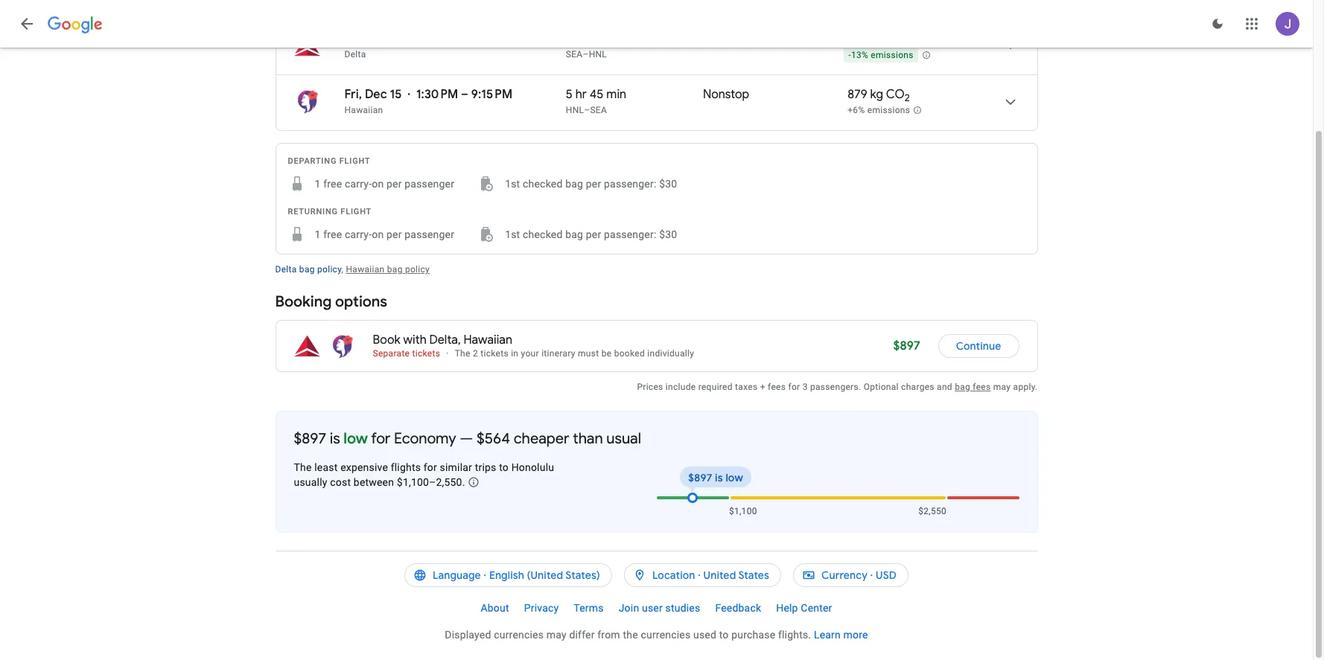 Task type: describe. For each thing, give the bounding box(es) containing it.
kg for 737
[[870, 31, 883, 46]]

options
[[335, 293, 387, 311]]

feedback
[[716, 603, 762, 615]]

united states
[[704, 569, 770, 583]]

1 for first first checked bag costs 30 us dollars per passenger element from the top
[[315, 178, 321, 190]]

15
[[390, 87, 402, 102]]

book with delta, hawaiian
[[373, 333, 513, 348]]

$897 for $897 is low
[[689, 472, 713, 485]]

879
[[848, 87, 868, 102]]

user
[[642, 603, 663, 615]]

usually
[[294, 477, 328, 489]]

low for $897 is low for economy — $564 cheaper than usual
[[344, 430, 368, 449]]

1:30 pm
[[417, 87, 458, 102]]

– inside 5 hr 45 min hnl – sea
[[584, 105, 590, 115]]

learn more about price insights image
[[468, 477, 480, 489]]

,
[[342, 265, 344, 275]]

$564
[[477, 430, 510, 449]]

1 tickets from the left
[[412, 349, 441, 359]]

(united
[[527, 569, 564, 583]]

flights
[[391, 462, 421, 474]]

returning
[[288, 207, 338, 217]]

13%
[[852, 50, 869, 60]]

0 vertical spatial emissions
[[871, 50, 914, 60]]

– for sea
[[583, 49, 589, 60]]

737
[[848, 31, 867, 46]]

sea – hnl
[[566, 49, 607, 60]]

delta for delta
[[345, 49, 366, 60]]

3
[[803, 382, 808, 393]]

1 $30 from the top
[[660, 178, 678, 190]]

1 checked from the top
[[523, 178, 563, 190]]

897 US dollars text field
[[894, 339, 921, 354]]

delta,
[[430, 333, 461, 348]]

$897 for $897
[[894, 339, 921, 354]]

join user studies
[[619, 603, 701, 615]]

hawaiian bag policy link
[[346, 265, 430, 275]]

– for 1:30 pm
[[461, 87, 469, 102]]

1 horizontal spatial may
[[994, 382, 1011, 393]]

states
[[739, 569, 770, 583]]

with
[[403, 333, 427, 348]]

fri, dec 15
[[345, 87, 402, 102]]

is for $897 is low for economy — $564 cheaper than usual
[[330, 430, 340, 449]]

flight for returning flight
[[341, 207, 372, 217]]

go back image
[[18, 15, 36, 33]]

nonstop
[[703, 87, 750, 102]]

+6%
[[848, 105, 865, 116]]

1 vertical spatial hawaiian
[[346, 265, 385, 275]]

passengers.
[[811, 382, 862, 393]]

Departure time: 1:30 PM. text field
[[417, 87, 458, 102]]

5
[[566, 87, 573, 102]]

1 for 1st first checked bag costs 30 us dollars per passenger element from the bottom of the page
[[315, 229, 321, 241]]

departing
[[288, 156, 337, 166]]

continue
[[957, 340, 1002, 353]]

required
[[699, 382, 733, 393]]

nonstop flight. element for 879 kg co
[[703, 87, 750, 104]]

least
[[315, 462, 338, 474]]

help center link
[[769, 597, 840, 621]]

2 tickets from the left
[[481, 349, 509, 359]]

displayed
[[445, 630, 491, 642]]

for inside the least expensive flights for similar trips to honolulu usually cost between $1,100–2,550.
[[424, 462, 437, 474]]

co for 879 kg co
[[886, 87, 905, 102]]

states)
[[566, 569, 600, 583]]

Arrival time: 9:15 PM. text field
[[472, 87, 513, 102]]

center
[[801, 603, 833, 615]]

2 passenger: from the top
[[604, 229, 657, 241]]

2 on from the top
[[372, 229, 384, 241]]

english (united states)
[[489, 569, 600, 583]]

charges
[[902, 382, 935, 393]]

learn
[[814, 630, 841, 642]]

flights.
[[779, 630, 812, 642]]

45
[[590, 87, 604, 102]]

about link
[[474, 597, 517, 621]]

booked
[[615, 349, 645, 359]]

free for 1st first checked bag costs 30 us dollars per passenger element from the bottom of the page
[[324, 229, 342, 241]]

min
[[607, 87, 627, 102]]

1 1st checked bag per passenger: $30 from the top
[[505, 178, 678, 190]]

feedback link
[[708, 597, 769, 621]]

delta bag policy , hawaiian bag policy
[[275, 265, 430, 275]]

2 horizontal spatial for
[[789, 382, 801, 393]]

include
[[666, 382, 696, 393]]

about
[[481, 603, 509, 615]]

$2,550
[[919, 507, 947, 517]]

continue button
[[939, 329, 1020, 364]]

2 $30 from the top
[[660, 229, 678, 241]]

apply.
[[1014, 382, 1038, 393]]

honolulu
[[512, 462, 554, 474]]

0 horizontal spatial sea
[[566, 49, 583, 60]]

2 currencies from the left
[[641, 630, 691, 642]]

than
[[573, 430, 603, 449]]

carry- for 1st first checked bag costs 30 us dollars per passenger element from the bottom of the page
[[345, 229, 372, 241]]

used
[[694, 630, 717, 642]]

the for the least expensive flights for similar trips to honolulu usually cost between $1,100–2,550.
[[294, 462, 312, 474]]

hnl inside 5 hr 45 min hnl – sea
[[566, 105, 584, 115]]

individually
[[648, 349, 695, 359]]

1 free carry-on per passenger for first first checked bag costs 30 us dollars per passenger element from the top
[[315, 178, 455, 190]]

to inside the least expensive flights for similar trips to honolulu usually cost between $1,100–2,550.
[[499, 462, 509, 474]]

separate
[[373, 349, 410, 359]]

studies
[[666, 603, 701, 615]]

1 policy from the left
[[317, 265, 342, 275]]

1 on from the top
[[372, 178, 384, 190]]

taxes
[[736, 382, 758, 393]]

the
[[623, 630, 638, 642]]

usd
[[876, 569, 897, 583]]

delta for delta bag policy , hawaiian bag policy
[[275, 265, 297, 275]]

from
[[598, 630, 621, 642]]

terms link
[[567, 597, 612, 621]]

purchase
[[732, 630, 776, 642]]

trips
[[475, 462, 497, 474]]

co for 737 kg co
[[886, 31, 905, 46]]

737 kg co 2
[[848, 31, 910, 49]]

0 vertical spatial hawaiian
[[345, 105, 383, 115]]

similar
[[440, 462, 472, 474]]

the 2 tickets in your itinerary must be booked individually
[[455, 349, 695, 359]]



Task type: vqa. For each thing, say whether or not it's contained in the screenshot.
Nonstop flight. element
yes



Task type: locate. For each thing, give the bounding box(es) containing it.
2 co from the top
[[886, 87, 905, 102]]

1:30 pm – 9:15 pm
[[417, 87, 513, 102]]

free for first first checked bag costs 30 us dollars per passenger element from the top
[[324, 178, 342, 190]]

0 horizontal spatial the
[[294, 462, 312, 474]]

$1,100
[[729, 507, 758, 517]]

0 vertical spatial 2
[[905, 36, 910, 49]]

2 up +6% emissions at the top right of the page
[[905, 92, 910, 104]]

economy
[[394, 430, 457, 449]]

1 nonstop flight. element from the top
[[703, 31, 750, 48]]

low up 'expensive'
[[344, 430, 368, 449]]

hnl down the total duration 6 hr 30 min. element
[[589, 49, 607, 60]]

2 carry- from the top
[[345, 229, 372, 241]]

total duration 6 hr 30 min. element
[[566, 31, 703, 48]]

1 vertical spatial 2
[[905, 92, 910, 104]]

-13% emissions
[[849, 50, 914, 60]]

1 free carry-on per passenger down the departing flight
[[315, 178, 455, 190]]

2 1st from the top
[[505, 229, 520, 241]]

hnl down 5 at the left top of page
[[566, 105, 584, 115]]

1 horizontal spatial low
[[726, 472, 744, 485]]

0 vertical spatial co
[[886, 31, 905, 46]]

for left 3
[[789, 382, 801, 393]]

1 free carry-on per passenger up hawaiian bag policy link
[[315, 229, 455, 241]]

english
[[489, 569, 525, 583]]

1 vertical spatial delta
[[275, 265, 297, 275]]

9:15 pm
[[472, 87, 513, 102]]

policy up with
[[405, 265, 430, 275]]

1 horizontal spatial the
[[455, 349, 471, 359]]

1 horizontal spatial $897
[[689, 472, 713, 485]]

0 vertical spatial flight
[[340, 156, 371, 166]]

may left the apply.
[[994, 382, 1011, 393]]

1 vertical spatial on
[[372, 229, 384, 241]]

fees
[[768, 382, 786, 393], [973, 382, 991, 393]]

1 vertical spatial 1
[[315, 229, 321, 241]]

0 vertical spatial free
[[324, 178, 342, 190]]

the inside the least expensive flights for similar trips to honolulu usually cost between $1,100–2,550.
[[294, 462, 312, 474]]

0 vertical spatial 1
[[315, 178, 321, 190]]

0 horizontal spatial tickets
[[412, 349, 441, 359]]

$897
[[894, 339, 921, 354], [294, 430, 326, 449], [689, 472, 713, 485]]

1 vertical spatial $897
[[294, 430, 326, 449]]

hr
[[576, 87, 587, 102]]

currencies down privacy on the bottom of page
[[494, 630, 544, 642]]

low for $897 is low
[[726, 472, 744, 485]]

2 1 free carry-on per passenger from the top
[[315, 229, 455, 241]]

1 vertical spatial 1 free carry-on per passenger
[[315, 229, 455, 241]]

the
[[455, 349, 471, 359], [294, 462, 312, 474]]

0 horizontal spatial to
[[499, 462, 509, 474]]

1 1 from the top
[[315, 178, 321, 190]]

carry- down the departing flight
[[345, 178, 372, 190]]

0 horizontal spatial may
[[547, 630, 567, 642]]

sea inside 5 hr 45 min hnl – sea
[[590, 105, 607, 115]]

co up +6% emissions at the top right of the page
[[886, 87, 905, 102]]

sea down 45 at the left top
[[590, 105, 607, 115]]

0 horizontal spatial policy
[[317, 265, 342, 275]]

may
[[994, 382, 1011, 393], [547, 630, 567, 642]]

nonstop flight. element for 737 kg co
[[703, 31, 750, 48]]

0 horizontal spatial low
[[344, 430, 368, 449]]

1 vertical spatial nonstop flight. element
[[703, 87, 750, 104]]

for up $1,100–2,550.
[[424, 462, 437, 474]]

1 vertical spatial sea
[[590, 105, 607, 115]]

0 vertical spatial first checked bag costs 30 us dollars per passenger element
[[478, 175, 678, 193]]

2 for 737 kg co
[[905, 36, 910, 49]]

1 free from the top
[[324, 178, 342, 190]]

for
[[789, 382, 801, 393], [371, 430, 391, 449], [424, 462, 437, 474]]

carry-
[[345, 178, 372, 190], [345, 229, 372, 241]]

1 first checked bag costs 30 us dollars per passenger element from the top
[[478, 175, 678, 193]]

delta up fri,
[[345, 49, 366, 60]]

tickets
[[412, 349, 441, 359], [481, 349, 509, 359]]

1 vertical spatial hnl
[[566, 105, 584, 115]]

1 horizontal spatial delta
[[345, 49, 366, 60]]

help
[[777, 603, 799, 615]]

more
[[844, 630, 869, 642]]

2 vertical spatial hawaiian
[[464, 333, 513, 348]]

the least expensive flights for similar trips to honolulu usually cost between $1,100–2,550.
[[294, 462, 554, 489]]

2 nonstop flight. element from the top
[[703, 87, 750, 104]]

must
[[578, 349, 599, 359]]

in
[[511, 349, 519, 359]]

1 vertical spatial first checked bag costs 30 us dollars per passenger element
[[478, 226, 678, 244]]

nonstop flight. element
[[703, 31, 750, 48], [703, 87, 750, 104]]

1 passenger: from the top
[[604, 178, 657, 190]]

terms
[[574, 603, 604, 615]]

0 horizontal spatial for
[[371, 430, 391, 449]]

2 first checked bag costs 30 us dollars per passenger element from the top
[[478, 226, 678, 244]]

to
[[499, 462, 509, 474], [720, 630, 729, 642]]

– up hr on the left top of the page
[[583, 49, 589, 60]]

0 vertical spatial 1st checked bag per passenger: $30
[[505, 178, 678, 190]]

1 horizontal spatial sea
[[590, 105, 607, 115]]

kg up the -13% emissions
[[870, 31, 883, 46]]

1 vertical spatial free
[[324, 229, 342, 241]]

0 vertical spatial delta
[[345, 49, 366, 60]]

2 vertical spatial for
[[424, 462, 437, 474]]

booking
[[275, 293, 332, 311]]

1 vertical spatial may
[[547, 630, 567, 642]]

1 1st from the top
[[505, 178, 520, 190]]

tickets down with
[[412, 349, 441, 359]]

delta up booking
[[275, 265, 297, 275]]

1 vertical spatial co
[[886, 87, 905, 102]]

– left arrival time: 9:15 pm. text field in the top left of the page
[[461, 87, 469, 102]]

+6% emissions
[[848, 105, 911, 116]]

1 free carry-on per passenger
[[315, 178, 455, 190], [315, 229, 455, 241]]

1 vertical spatial checked
[[523, 229, 563, 241]]

fees right and
[[973, 382, 991, 393]]

879 kg co 2
[[848, 87, 910, 104]]

passenger
[[405, 178, 455, 190], [405, 229, 455, 241]]

0 vertical spatial hnl
[[589, 49, 607, 60]]

booking options
[[275, 293, 387, 311]]

flight details. return flight on friday, december 15. leaves daniel k. inouye international airport at 1:30 pm on friday, december 15 and arrives at seattle-tacoma international airport at 9:15 pm on friday, december 15. image
[[993, 84, 1029, 120]]

cheaper
[[514, 430, 570, 449]]

0 vertical spatial 1 free carry-on per passenger
[[315, 178, 455, 190]]

0 vertical spatial $30
[[660, 178, 678, 190]]

returning flight
[[288, 207, 372, 217]]

1 vertical spatial the
[[294, 462, 312, 474]]

0 horizontal spatial delta
[[275, 265, 297, 275]]

free down returning flight
[[324, 229, 342, 241]]

total duration 5 hr 45 min. element
[[566, 87, 703, 104]]

+
[[761, 382, 766, 393]]

displayed currencies may differ from the currencies used to purchase flights. learn more
[[445, 630, 869, 642]]

flight right 'returning'
[[341, 207, 372, 217]]

0 vertical spatial passenger:
[[604, 178, 657, 190]]

2 vertical spatial $897
[[689, 472, 713, 485]]

1 vertical spatial passenger
[[405, 229, 455, 241]]

kg inside 879 kg co 2
[[871, 87, 884, 102]]

0 horizontal spatial $897
[[294, 430, 326, 449]]

list containing 737 kg co
[[276, 19, 1038, 130]]

learn more link
[[814, 630, 869, 642]]

co
[[886, 31, 905, 46], [886, 87, 905, 102]]

hawaiian right ","
[[346, 265, 385, 275]]

– down hr on the left top of the page
[[584, 105, 590, 115]]

return flight on friday, december 15. leaves daniel k. inouye international airport at 1:30 pm on friday, december 15 and arrives at seattle-tacoma international airport at 9:15 pm on friday, december 15. element
[[345, 87, 513, 102]]

2 passenger from the top
[[405, 229, 455, 241]]

1 vertical spatial emissions
[[868, 105, 911, 116]]

on
[[372, 178, 384, 190], [372, 229, 384, 241]]

1 horizontal spatial is
[[715, 472, 723, 485]]

the for the 2 tickets in your itinerary must be booked individually
[[455, 349, 471, 359]]

1 vertical spatial –
[[461, 87, 469, 102]]

-
[[849, 50, 852, 60]]

co inside 737 kg co 2
[[886, 31, 905, 46]]

help center
[[777, 603, 833, 615]]

emissions down 737 kg co 2
[[871, 50, 914, 60]]

passenger:
[[604, 178, 657, 190], [604, 229, 657, 241]]

0 vertical spatial on
[[372, 178, 384, 190]]

your
[[521, 349, 539, 359]]

location
[[653, 569, 696, 583]]

1 horizontal spatial currencies
[[641, 630, 691, 642]]

carry- for first first checked bag costs 30 us dollars per passenger element from the top
[[345, 178, 372, 190]]

to right "used"
[[720, 630, 729, 642]]

1 horizontal spatial fees
[[973, 382, 991, 393]]

be
[[602, 349, 612, 359]]

and
[[937, 382, 953, 393]]

0 vertical spatial kg
[[870, 31, 883, 46]]

2 horizontal spatial $897
[[894, 339, 921, 354]]

0 vertical spatial to
[[499, 462, 509, 474]]

policy up booking options
[[317, 265, 342, 275]]

1 horizontal spatial tickets
[[481, 349, 509, 359]]

currencies down join user studies
[[641, 630, 691, 642]]

5 hr 45 min hnl – sea
[[566, 87, 627, 115]]

1 vertical spatial 1st checked bag per passenger: $30
[[505, 229, 678, 241]]

1 vertical spatial 1st
[[505, 229, 520, 241]]

language
[[433, 569, 481, 583]]

1 vertical spatial passenger:
[[604, 229, 657, 241]]

policy
[[317, 265, 342, 275], [405, 265, 430, 275]]

1 down 'returning'
[[315, 229, 321, 241]]

0 vertical spatial may
[[994, 382, 1011, 393]]

delta bag policy link
[[275, 265, 342, 275]]

kg inside 737 kg co 2
[[870, 31, 883, 46]]

1 horizontal spatial to
[[720, 630, 729, 642]]

0 horizontal spatial is
[[330, 430, 340, 449]]

1 currencies from the left
[[494, 630, 544, 642]]

1st
[[505, 178, 520, 190], [505, 229, 520, 241]]

emissions down 879 kg co 2
[[868, 105, 911, 116]]

0 vertical spatial passenger
[[405, 178, 455, 190]]

0 vertical spatial the
[[455, 349, 471, 359]]

differ
[[570, 630, 595, 642]]

expensive
[[341, 462, 388, 474]]

0 vertical spatial for
[[789, 382, 801, 393]]

2 policy from the left
[[405, 265, 430, 275]]

hawaiian up in
[[464, 333, 513, 348]]

1 fees from the left
[[768, 382, 786, 393]]

2 for 879 kg co
[[905, 92, 910, 104]]

2 1 from the top
[[315, 229, 321, 241]]

book
[[373, 333, 401, 348]]

is for $897 is low
[[715, 472, 723, 485]]

kg up +6% emissions at the top right of the page
[[871, 87, 884, 102]]

2 1st checked bag per passenger: $30 from the top
[[505, 229, 678, 241]]

itinerary
[[542, 349, 576, 359]]

1 vertical spatial kg
[[871, 87, 884, 102]]

hawaiian
[[345, 105, 383, 115], [346, 265, 385, 275], [464, 333, 513, 348]]

2 free from the top
[[324, 229, 342, 241]]

usual
[[607, 430, 641, 449]]

0 horizontal spatial currencies
[[494, 630, 544, 642]]

tickets left in
[[481, 349, 509, 359]]

bag fees button
[[955, 382, 991, 393]]

2 down "book with delta, hawaiian"
[[473, 349, 478, 359]]

prices include required taxes + fees for 3 passengers. optional charges and bag fees may apply.
[[637, 382, 1038, 393]]

flight for departing flight
[[340, 156, 371, 166]]

for up 'expensive'
[[371, 430, 391, 449]]

united
[[704, 569, 736, 583]]

co inside 879 kg co 2
[[886, 87, 905, 102]]

kg for 879
[[871, 87, 884, 102]]

0 vertical spatial –
[[583, 49, 589, 60]]

1 1 free carry-on per passenger from the top
[[315, 178, 455, 190]]

0 vertical spatial nonstop flight. element
[[703, 31, 750, 48]]

0 vertical spatial sea
[[566, 49, 583, 60]]

0 vertical spatial is
[[330, 430, 340, 449]]

low up $1,100
[[726, 472, 744, 485]]

sea up 5 at the left top of page
[[566, 49, 583, 60]]

free down the departing flight
[[324, 178, 342, 190]]

0 horizontal spatial fees
[[768, 382, 786, 393]]

1 down departing
[[315, 178, 321, 190]]

0 vertical spatial checked
[[523, 178, 563, 190]]

1 free carry-on per passenger for 1st first checked bag costs 30 us dollars per passenger element from the bottom of the page
[[315, 229, 455, 241]]

flight
[[340, 156, 371, 166], [341, 207, 372, 217]]

hawaiian down the fri, dec 15
[[345, 105, 383, 115]]

1 co from the top
[[886, 31, 905, 46]]

1 vertical spatial flight
[[341, 207, 372, 217]]

1 passenger from the top
[[405, 178, 455, 190]]

1 carry- from the top
[[345, 178, 372, 190]]

1 vertical spatial for
[[371, 430, 391, 449]]

$897 for $897 is low for economy — $564 cheaper than usual
[[294, 430, 326, 449]]

join user studies link
[[612, 597, 708, 621]]

first checked bag costs 30 us dollars per passenger element
[[478, 175, 678, 193], [478, 226, 678, 244]]

2 up the -13% emissions
[[905, 36, 910, 49]]

privacy link
[[517, 597, 567, 621]]

1 vertical spatial to
[[720, 630, 729, 642]]

0 vertical spatial carry-
[[345, 178, 372, 190]]

flight right departing
[[340, 156, 371, 166]]

change appearance image
[[1200, 6, 1236, 42]]

nonstop flight. element containing nonstop
[[703, 87, 750, 104]]

prices
[[637, 382, 664, 393]]

to right trips
[[499, 462, 509, 474]]

bag
[[566, 178, 584, 190], [566, 229, 584, 241], [299, 265, 315, 275], [387, 265, 403, 275], [955, 382, 971, 393]]

1st for first first checked bag costs 30 us dollars per passenger element from the top
[[505, 178, 520, 190]]

2 checked from the top
[[523, 229, 563, 241]]

2 vertical spatial –
[[584, 105, 590, 115]]

0 vertical spatial low
[[344, 430, 368, 449]]

1 horizontal spatial policy
[[405, 265, 430, 275]]

$1,100–2,550.
[[397, 477, 465, 489]]

between
[[354, 477, 394, 489]]

1 vertical spatial carry-
[[345, 229, 372, 241]]

1 horizontal spatial for
[[424, 462, 437, 474]]

the up usually
[[294, 462, 312, 474]]

fees right +
[[768, 382, 786, 393]]

the down delta,
[[455, 349, 471, 359]]

1 vertical spatial is
[[715, 472, 723, 485]]

free
[[324, 178, 342, 190], [324, 229, 342, 241]]

may left differ
[[547, 630, 567, 642]]

2 fees from the left
[[973, 382, 991, 393]]

1 vertical spatial $30
[[660, 229, 678, 241]]

low
[[344, 430, 368, 449], [726, 472, 744, 485]]

flight details. departing flight on thursday, november 30. leaves seattle-tacoma international airport at 8:30 am on thursday, november 30 and arrives at daniel k. inouye international airport at 1:00 pm on thursday, november 30. image
[[993, 28, 1029, 64]]

list
[[276, 19, 1038, 130]]

1st for 1st first checked bag costs 30 us dollars per passenger element from the bottom of the page
[[505, 229, 520, 241]]

2 inside 737 kg co 2
[[905, 36, 910, 49]]

0 vertical spatial 1st
[[505, 178, 520, 190]]

fri,
[[345, 87, 362, 102]]

$897 is low for economy — $564 cheaper than usual
[[294, 430, 641, 449]]

1 horizontal spatial hnl
[[589, 49, 607, 60]]

1 vertical spatial low
[[726, 472, 744, 485]]

0 vertical spatial $897
[[894, 339, 921, 354]]

0 horizontal spatial hnl
[[566, 105, 584, 115]]

carry- up delta bag policy , hawaiian bag policy
[[345, 229, 372, 241]]

co up the -13% emissions
[[886, 31, 905, 46]]

2 inside 879 kg co 2
[[905, 92, 910, 104]]

2 vertical spatial 2
[[473, 349, 478, 359]]



